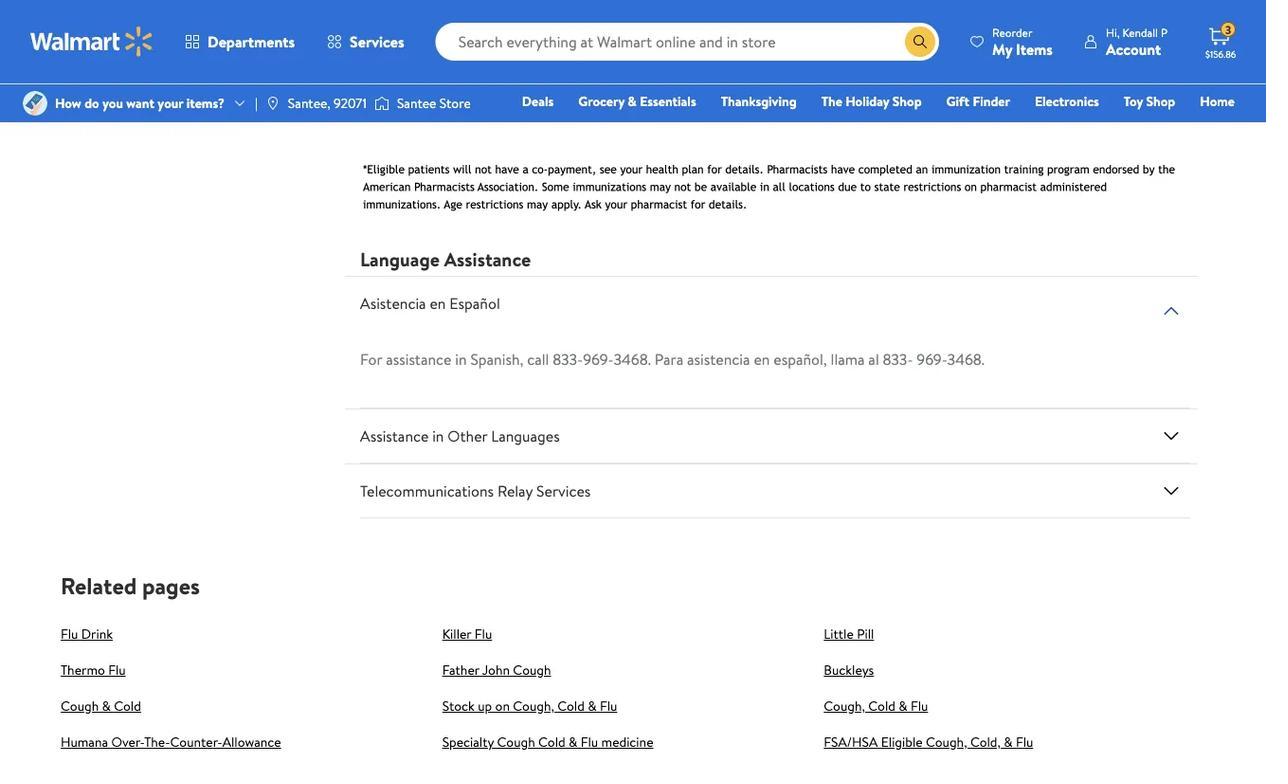 Task type: describe. For each thing, give the bounding box(es) containing it.
2 pickup from the left
[[783, 9, 816, 25]]

hi, kendall p account
[[1106, 24, 1168, 59]]

how
[[55, 94, 81, 112]]

2-day shipping up deals link
[[506, 25, 577, 41]]

cold up the over-
[[114, 697, 141, 715]]

español,
[[774, 349, 827, 370]]

0 horizontal spatial assistance
[[360, 426, 429, 447]]

toy
[[1124, 92, 1144, 110]]

the
[[822, 92, 843, 110]]

killer flu link
[[442, 625, 492, 643]]

asistencia
[[687, 349, 750, 370]]

assistance in other languages image
[[1160, 425, 1183, 448]]

related
[[61, 570, 137, 602]]

do
[[85, 94, 99, 112]]

flu left medicine
[[581, 733, 598, 752]]

spanish,
[[471, 349, 524, 370]]

toy shop link
[[1116, 91, 1184, 111]]

humana over-the-counter-allowance
[[61, 733, 281, 752]]

languages
[[491, 426, 560, 447]]

my
[[993, 38, 1013, 59]]

1 pickup from the left
[[645, 9, 677, 25]]

asistencia
[[360, 293, 426, 314]]

for
[[360, 349, 382, 370]]

assistance
[[386, 349, 452, 370]]

day right 3+
[[384, 25, 400, 41]]

registry
[[1017, 119, 1065, 137]]

assistance in other languages
[[360, 426, 560, 447]]

stock up on cough, cold & flu link
[[442, 697, 618, 715]]

thanksgiving link
[[713, 91, 806, 111]]

flu right cold,
[[1016, 733, 1034, 752]]

92071
[[334, 94, 367, 112]]

3+
[[368, 25, 381, 41]]

1 horizontal spatial cough,
[[824, 697, 866, 715]]

2- up search icon
[[922, 9, 932, 25]]

3+ day shipping
[[368, 25, 444, 41]]

telecommunications relay services image
[[1160, 480, 1183, 503]]

killer flu
[[442, 625, 492, 643]]

1 shop from the left
[[893, 92, 922, 110]]

walmart+ link
[[1170, 118, 1244, 138]]

search icon image
[[913, 34, 928, 49]]

 image for santee store
[[374, 94, 390, 113]]

little pill link
[[824, 625, 875, 643]]

2-day shipping up essentials
[[645, 35, 715, 51]]

santee, 92071
[[288, 94, 367, 112]]

you
[[102, 94, 123, 112]]

items?
[[186, 94, 225, 112]]

0 horizontal spatial cough,
[[513, 697, 555, 715]]

al
[[869, 349, 880, 370]]

deals link
[[514, 91, 562, 111]]

2 3468. from the left
[[948, 349, 985, 370]]

toy shop
[[1124, 92, 1176, 110]]

cold up the specialty cough cold & flu medicine
[[558, 697, 585, 715]]

humana
[[61, 733, 108, 752]]

0 vertical spatial in
[[455, 349, 467, 370]]

flu up fsa/hsa eligible cough, cold, & flu
[[911, 697, 929, 715]]

grocery & essentials
[[579, 92, 697, 110]]

pill
[[857, 625, 875, 643]]

relay
[[498, 481, 533, 502]]

killer
[[442, 625, 472, 643]]

gift finder
[[947, 92, 1011, 110]]

cold,
[[971, 733, 1001, 752]]

asistencia en español image
[[1160, 300, 1183, 322]]

departments
[[208, 31, 295, 52]]

for assistance in spanish, call 833-969-3468. para asistencia en español, llama al 833- 969-3468.
[[360, 349, 985, 370]]

2-day shipping up search icon
[[922, 9, 992, 25]]

day up the 'deals'
[[517, 25, 533, 41]]

shipping up essentials
[[675, 35, 715, 51]]

1 delivery from the left
[[689, 9, 730, 25]]

flu drink
[[61, 625, 113, 643]]

2-day shipping up account
[[1060, 9, 1131, 25]]

thermo flu
[[61, 661, 126, 679]]

one
[[1090, 119, 1119, 137]]

cough & cold
[[61, 697, 141, 715]]

llama
[[831, 349, 865, 370]]

reorder my items
[[993, 24, 1053, 59]]

day up essentials
[[655, 35, 672, 51]]

want
[[126, 94, 155, 112]]

flu up medicine
[[600, 697, 618, 715]]

your
[[158, 94, 183, 112]]

pages
[[142, 570, 200, 602]]

para
[[655, 349, 684, 370]]

language
[[360, 246, 440, 272]]

account
[[1106, 38, 1162, 59]]

little
[[824, 625, 854, 643]]

flu left drink
[[61, 625, 78, 643]]

santee,
[[288, 94, 331, 112]]

john
[[482, 661, 510, 679]]

flu right killer
[[475, 625, 492, 643]]

& right the grocery
[[628, 92, 637, 110]]

1 3468. from the left
[[614, 349, 651, 370]]

& up the specialty cough cold & flu medicine
[[588, 697, 597, 715]]

1 vertical spatial in
[[433, 426, 444, 447]]

walmart image
[[30, 27, 154, 57]]

santee store
[[397, 94, 471, 112]]

2- up the grocery & essentials on the top of the page
[[645, 35, 655, 51]]

$156.86
[[1206, 47, 1237, 60]]

call
[[527, 349, 549, 370]]

flu drink link
[[61, 625, 113, 643]]

fsa/hsa eligible cough, cold, & flu
[[824, 733, 1034, 752]]

0 horizontal spatial en
[[430, 293, 446, 314]]

 image for santee, 92071
[[265, 96, 280, 111]]

cough, cold & flu
[[824, 697, 929, 715]]

Walmart Site-Wide search field
[[436, 23, 940, 61]]

1 vertical spatial en
[[754, 349, 770, 370]]

holiday
[[846, 92, 890, 110]]

father john cough link
[[442, 661, 551, 679]]



Task type: locate. For each thing, give the bounding box(es) containing it.
services up 92071
[[350, 31, 404, 52]]

0 horizontal spatial 833-
[[553, 349, 583, 370]]

fsa/hsa eligible cough, cold, & flu link
[[824, 733, 1034, 752]]

medicine
[[602, 733, 654, 752]]

3468. right 'al'
[[948, 349, 985, 370]]

cough,
[[513, 697, 555, 715], [824, 697, 866, 715], [926, 733, 968, 752]]

assistance
[[444, 246, 531, 272], [360, 426, 429, 447]]

buckleys
[[824, 661, 874, 679]]

flu
[[61, 625, 78, 643], [475, 625, 492, 643], [108, 661, 126, 679], [600, 697, 618, 715], [911, 697, 929, 715], [581, 733, 598, 752], [1016, 733, 1034, 752]]

1 horizontal spatial  image
[[374, 94, 390, 113]]

father john cough
[[442, 661, 551, 679]]

cough, cold & flu link
[[824, 697, 929, 715]]

flu right thermo
[[108, 661, 126, 679]]

fashion
[[948, 119, 992, 137]]

cold
[[114, 697, 141, 715], [558, 697, 585, 715], [869, 697, 896, 715], [539, 733, 566, 752]]

grocery
[[579, 92, 625, 110]]

shipping up account
[[1090, 9, 1131, 25]]

pickup
[[645, 9, 677, 25], [783, 9, 816, 25]]

1 horizontal spatial 3468.
[[948, 349, 985, 370]]

electronics link
[[1027, 91, 1108, 111]]

assistance up 'telecommunications'
[[360, 426, 429, 447]]

gift
[[947, 92, 970, 110]]

thanksgiving
[[721, 92, 797, 110]]

in left spanish,
[[455, 349, 467, 370]]

0 vertical spatial en
[[430, 293, 446, 314]]

& left medicine
[[569, 733, 578, 752]]

essentials
[[640, 92, 697, 110]]

1 horizontal spatial delivery
[[827, 9, 868, 25]]

specialty cough cold & flu medicine link
[[442, 733, 654, 752]]

grocery & essentials link
[[570, 91, 705, 111]]

 image right 92071
[[374, 94, 390, 113]]

fsa/hsa
[[824, 733, 878, 752]]

1 horizontal spatial 833-
[[883, 349, 914, 370]]

0 vertical spatial cough
[[513, 661, 551, 679]]

0 horizontal spatial pickup
[[645, 9, 677, 25]]

store
[[440, 94, 471, 112]]

day left hi,
[[1070, 9, 1087, 25]]

 image
[[23, 91, 47, 116]]

0 horizontal spatial in
[[433, 426, 444, 447]]

1 horizontal spatial shop
[[1147, 92, 1176, 110]]

home
[[1201, 92, 1235, 110]]

services inside dropdown button
[[350, 31, 404, 52]]

1 vertical spatial cough
[[61, 697, 99, 715]]

stock up on cough, cold & flu
[[442, 697, 618, 715]]

language assistance
[[360, 246, 531, 272]]

debit
[[1122, 119, 1154, 137]]

allowance
[[223, 733, 281, 752]]

1 969- from the left
[[583, 349, 614, 370]]

cough, down buckleys link
[[824, 697, 866, 715]]

one debit
[[1090, 119, 1154, 137]]

833- right call
[[553, 349, 583, 370]]

0 horizontal spatial 969-
[[583, 349, 614, 370]]

& right cold,
[[1004, 733, 1013, 752]]

shipping left reorder
[[951, 9, 992, 25]]

español
[[450, 293, 500, 314]]

3468.
[[614, 349, 651, 370], [948, 349, 985, 370]]

counter-
[[170, 733, 223, 752]]

cough down on
[[497, 733, 535, 752]]

2 vertical spatial cough
[[497, 733, 535, 752]]

humana over-the-counter-allowance link
[[61, 733, 281, 752]]

1 833- from the left
[[553, 349, 583, 370]]

shop right holiday
[[893, 92, 922, 110]]

pickup up essentials
[[645, 9, 677, 25]]

2 horizontal spatial cough,
[[926, 733, 968, 752]]

 image
[[374, 94, 390, 113], [265, 96, 280, 111]]

cough right john
[[513, 661, 551, 679]]

delivery up 'the'
[[827, 9, 868, 25]]

kendall
[[1123, 24, 1159, 40]]

electronics
[[1035, 92, 1100, 110]]

santee
[[397, 94, 437, 112]]

969- right 'al'
[[917, 349, 948, 370]]

0 horizontal spatial delivery
[[689, 9, 730, 25]]

1 horizontal spatial pickup
[[783, 9, 816, 25]]

|
[[255, 94, 258, 112]]

deals
[[522, 92, 554, 110]]

the-
[[144, 733, 170, 752]]

items
[[1016, 38, 1053, 59]]

Search search field
[[436, 23, 940, 61]]

little pill
[[824, 625, 875, 643]]

& up eligible
[[899, 697, 908, 715]]

& down thermo flu on the left
[[102, 697, 111, 715]]

drink
[[81, 625, 113, 643]]

en left español
[[430, 293, 446, 314]]

&
[[628, 92, 637, 110], [102, 697, 111, 715], [588, 697, 597, 715], [899, 697, 908, 715], [569, 733, 578, 752], [1004, 733, 1013, 752]]

in left other
[[433, 426, 444, 447]]

walmart+
[[1179, 119, 1235, 137]]

over-
[[111, 733, 144, 752]]

0 vertical spatial services
[[350, 31, 404, 52]]

1 horizontal spatial 969-
[[917, 349, 948, 370]]

1 horizontal spatial in
[[455, 349, 467, 370]]

0 horizontal spatial shop
[[893, 92, 922, 110]]

telecommunications
[[360, 481, 494, 502]]

father
[[442, 661, 480, 679]]

the holiday shop link
[[813, 91, 931, 111]]

shipping
[[951, 9, 992, 25], [1090, 9, 1131, 25], [403, 25, 444, 41], [536, 25, 577, 41], [675, 35, 715, 51]]

0 horizontal spatial 3468.
[[614, 349, 651, 370]]

2 delivery from the left
[[827, 9, 868, 25]]

services right relay
[[537, 481, 591, 502]]

cold up eligible
[[869, 697, 896, 715]]

stock
[[442, 697, 475, 715]]

finder
[[973, 92, 1011, 110]]

2- right reorder my items
[[1060, 9, 1070, 25]]

up
[[478, 697, 492, 715]]

cough, right on
[[513, 697, 555, 715]]

1 vertical spatial assistance
[[360, 426, 429, 447]]

related pages
[[61, 570, 200, 602]]

1 vertical spatial services
[[537, 481, 591, 502]]

day left reorder
[[932, 9, 949, 25]]

cough down thermo
[[61, 697, 99, 715]]

asistencia en español
[[360, 293, 500, 314]]

day
[[932, 9, 949, 25], [1070, 9, 1087, 25], [384, 25, 400, 41], [517, 25, 533, 41], [655, 35, 672, 51]]

1 horizontal spatial services
[[537, 481, 591, 502]]

833- right 'al'
[[883, 349, 914, 370]]

thermo
[[61, 661, 105, 679]]

shop right toy
[[1147, 92, 1176, 110]]

hi,
[[1106, 24, 1120, 40]]

0 horizontal spatial services
[[350, 31, 404, 52]]

home link
[[1192, 91, 1244, 111]]

assistance up español
[[444, 246, 531, 272]]

 image right |
[[265, 96, 280, 111]]

gift finder link
[[938, 91, 1019, 111]]

thermo flu link
[[61, 661, 126, 679]]

shipping up deals link
[[536, 25, 577, 41]]

0 horizontal spatial  image
[[265, 96, 280, 111]]

1 horizontal spatial assistance
[[444, 246, 531, 272]]

3468. left para at top
[[614, 349, 651, 370]]

departments button
[[169, 19, 311, 64]]

0 vertical spatial assistance
[[444, 246, 531, 272]]

fashion link
[[940, 118, 1001, 138]]

2-
[[922, 9, 932, 25], [1060, 9, 1070, 25], [506, 25, 517, 41], [645, 35, 655, 51]]

1 horizontal spatial en
[[754, 349, 770, 370]]

en left español,
[[754, 349, 770, 370]]

delivery up essentials
[[689, 9, 730, 25]]

969- right call
[[583, 349, 614, 370]]

2 833- from the left
[[883, 349, 914, 370]]

2 969- from the left
[[917, 349, 948, 370]]

pickup up the thanksgiving
[[783, 9, 816, 25]]

buckleys link
[[824, 661, 874, 679]]

cough, left cold,
[[926, 733, 968, 752]]

shop inside "link"
[[1147, 92, 1176, 110]]

2 shop from the left
[[1147, 92, 1176, 110]]

2- up deals link
[[506, 25, 517, 41]]

services button
[[311, 19, 421, 64]]

telecommunications relay services
[[360, 481, 591, 502]]

cold down stock up on cough, cold & flu link on the bottom left
[[539, 733, 566, 752]]

shipping right 3+
[[403, 25, 444, 41]]

eligible
[[881, 733, 923, 752]]

specialty cough cold & flu medicine
[[442, 733, 654, 752]]



Task type: vqa. For each thing, say whether or not it's contained in the screenshot.
Rating
no



